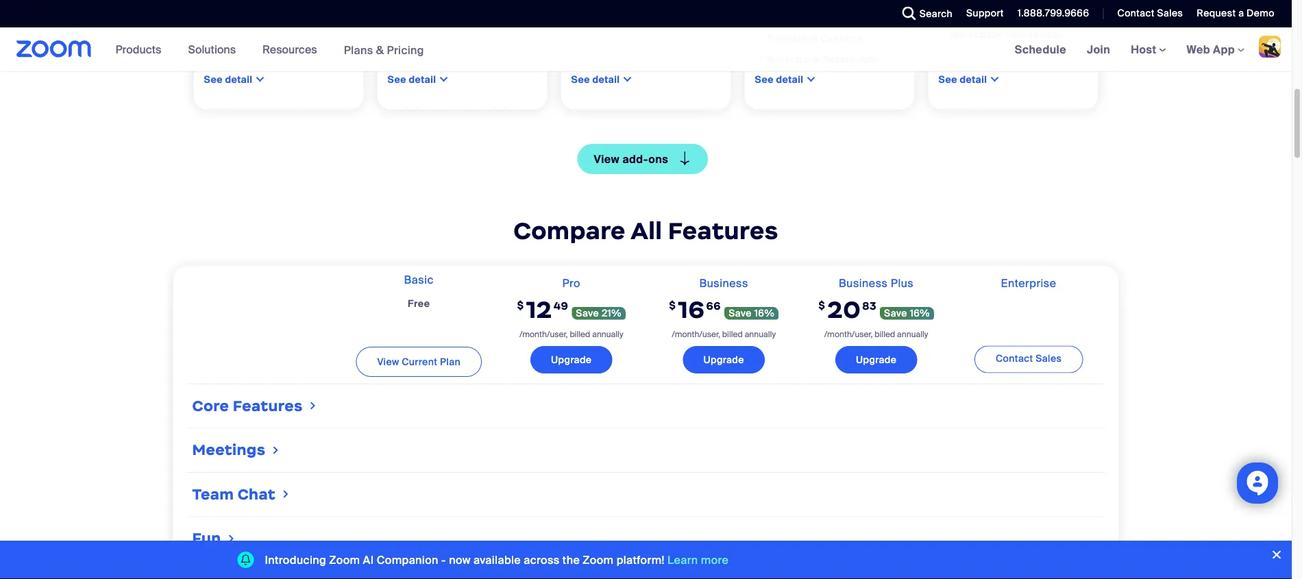 Task type: describe. For each thing, give the bounding box(es) containing it.
workspace reservation
[[767, 53, 880, 65]]

companion
[[377, 553, 438, 567]]

upgrade link for 16
[[683, 346, 765, 374]]

meetings
[[192, 440, 265, 459]]

host button
[[1131, 42, 1166, 57]]

resources
[[263, 42, 317, 57]]

/month/user, for 16
[[672, 329, 720, 339]]

0 horizontal spatial contact sales
[[996, 352, 1062, 365]]

annually for 16
[[745, 329, 776, 339]]

upgrade for 20
[[856, 353, 897, 366]]

20
[[827, 295, 861, 324]]

more
[[701, 553, 729, 567]]

team chat
[[192, 485, 276, 503]]

web app button
[[1187, 42, 1245, 57]]

chat
[[238, 485, 276, 503]]

21%
[[602, 307, 622, 320]]

49
[[554, 299, 568, 312]]

/month/user, for 12
[[519, 329, 568, 339]]

view current plan link
[[356, 347, 482, 377]]

right image for core features
[[307, 399, 319, 412]]

join
[[1087, 42, 1110, 57]]

1 see from the left
[[204, 73, 223, 86]]

save for 12
[[576, 307, 599, 320]]

2 see from the left
[[388, 73, 406, 86]]

resources button
[[263, 27, 323, 71]]

1 see detail button from the left
[[204, 73, 252, 86]]

business for business plus
[[839, 276, 888, 290]]

meetings navigation
[[1004, 27, 1292, 72]]

translated captions
[[767, 32, 863, 45]]

reservation
[[822, 53, 880, 65]]

1 detail from the left
[[225, 73, 252, 86]]

billed for 16
[[722, 329, 743, 339]]

platform!
[[617, 553, 665, 567]]

16% for 20
[[910, 307, 930, 320]]

demo
[[1247, 7, 1275, 20]]

schedule link
[[1004, 27, 1077, 71]]

5 detail from the left
[[960, 73, 987, 86]]

pricing
[[387, 43, 424, 57]]

product information navigation
[[105, 27, 434, 72]]

view add-ons
[[594, 152, 668, 166]]

support
[[966, 7, 1004, 20]]

ok image
[[939, 9, 946, 17]]

all
[[631, 216, 662, 246]]

/month/user, billed annually for 20
[[824, 329, 928, 339]]

save for 20
[[884, 307, 907, 320]]

$ for 16
[[669, 299, 676, 312]]

view for view current plan
[[377, 355, 399, 368]]

right image for meetings
[[270, 443, 281, 457]]

workspace reservation*
[[950, 28, 1067, 41]]

/month/user, for 20
[[824, 329, 873, 339]]

rooms
[[950, 7, 983, 20]]

1 see detail from the left
[[204, 73, 252, 86]]

2 see detail button from the left
[[388, 73, 436, 86]]

view current plan
[[377, 355, 461, 368]]

introducing zoom ai companion - now available across the zoom platform! learn more
[[265, 553, 729, 567]]

plans
[[344, 43, 373, 57]]

0 vertical spatial contact
[[1117, 7, 1155, 20]]

learn
[[668, 553, 698, 567]]

free
[[408, 297, 430, 310]]

1 horizontal spatial sales
[[1157, 7, 1183, 20]]

2 zoom from the left
[[583, 553, 614, 567]]

$ for 12
[[517, 299, 524, 312]]

webinars
[[995, 7, 1040, 20]]

a
[[1238, 7, 1244, 20]]

rooms & webinars
[[950, 7, 1040, 20]]

translated
[[767, 32, 818, 45]]

plan
[[440, 355, 461, 368]]

sales inside 'application'
[[1036, 352, 1062, 365]]

/month/user, billed annually for 12
[[519, 329, 623, 339]]

enterprise
[[1001, 276, 1056, 291]]

schedule
[[1015, 42, 1066, 57]]

upgrade for 16
[[703, 353, 744, 366]]

solutions
[[188, 42, 236, 57]]

zoom logo image
[[16, 40, 92, 58]]

meetings cell
[[187, 434, 1105, 467]]

web
[[1187, 42, 1210, 57]]

$ 20 83 save 16%
[[818, 295, 930, 324]]

ai
[[363, 553, 374, 567]]

business for business
[[699, 276, 748, 290]]

fun cell
[[187, 522, 1105, 555]]

66
[[706, 299, 721, 312]]

profile picture image
[[1259, 36, 1281, 58]]

introducing
[[265, 553, 326, 567]]

5 see detail from the left
[[939, 73, 987, 86]]

ok image for workspace reservation*
[[939, 30, 946, 38]]

3 detail from the left
[[592, 73, 620, 86]]

available
[[473, 553, 521, 567]]

core features
[[192, 396, 303, 415]]

ons
[[648, 152, 668, 166]]

banner containing products
[[0, 27, 1292, 72]]

ok image for translated captions
[[755, 34, 762, 42]]



Task type: locate. For each thing, give the bounding box(es) containing it.
business up '66'
[[699, 276, 748, 290]]

0 horizontal spatial upgrade
[[551, 353, 592, 366]]

application
[[187, 266, 1115, 579]]

4 see from the left
[[755, 73, 774, 86]]

the
[[562, 553, 580, 567]]

16% down the plus
[[910, 307, 930, 320]]

2 see detail from the left
[[388, 73, 436, 86]]

1 horizontal spatial zoom
[[583, 553, 614, 567]]

search
[[920, 7, 953, 20]]

save inside $ 20 83 save 16%
[[884, 307, 907, 320]]

2 billed from the left
[[722, 329, 743, 339]]

contact sales link
[[1107, 0, 1187, 27], [1117, 7, 1183, 20], [974, 346, 1083, 373]]

1 /month/user, billed annually from the left
[[519, 329, 623, 339]]

1 vertical spatial features
[[233, 396, 303, 415]]

save inside the $ 12 49 save 21%
[[576, 307, 599, 320]]

2 save from the left
[[729, 307, 752, 320]]

upgrade link for 12
[[530, 346, 612, 374]]

1 business from the left
[[699, 276, 748, 290]]

1 horizontal spatial upgrade
[[703, 353, 744, 366]]

5 see detail button from the left
[[939, 73, 987, 86]]

/month/user, billed annually
[[519, 329, 623, 339], [672, 329, 776, 339], [824, 329, 928, 339]]

save left 21%
[[576, 307, 599, 320]]

contact
[[1117, 7, 1155, 20], [996, 352, 1033, 365]]

request
[[1197, 7, 1236, 20]]

app
[[1213, 42, 1235, 57]]

0 horizontal spatial annually
[[592, 329, 623, 339]]

web app
[[1187, 42, 1235, 57]]

0 horizontal spatial features
[[233, 396, 303, 415]]

basic
[[404, 273, 434, 287]]

detail
[[225, 73, 252, 86], [409, 73, 436, 86], [592, 73, 620, 86], [776, 73, 803, 86], [960, 73, 987, 86]]

now
[[449, 553, 471, 567]]

16
[[678, 295, 705, 324]]

2 horizontal spatial $
[[818, 299, 825, 312]]

plans & pricing link
[[344, 43, 424, 57], [344, 43, 424, 57]]

billed down $ 20 83 save 16%
[[875, 329, 895, 339]]

2 horizontal spatial upgrade
[[856, 353, 897, 366]]

3 save from the left
[[884, 307, 907, 320]]

1 horizontal spatial features
[[668, 216, 778, 246]]

billed for 20
[[875, 329, 895, 339]]

compare
[[513, 216, 626, 246]]

2 horizontal spatial annually
[[897, 329, 928, 339]]

0 horizontal spatial /month/user,
[[519, 329, 568, 339]]

2 upgrade from the left
[[703, 353, 744, 366]]

1 horizontal spatial /month/user,
[[672, 329, 720, 339]]

0 horizontal spatial right image
[[226, 531, 237, 545]]

upgrade for 12
[[551, 353, 592, 366]]

3 billed from the left
[[875, 329, 895, 339]]

4 detail from the left
[[776, 73, 803, 86]]

1 horizontal spatial /month/user, billed annually
[[672, 329, 776, 339]]

/month/user, billed annually down $ 20 83 save 16%
[[824, 329, 928, 339]]

0 horizontal spatial billed
[[570, 329, 590, 339]]

1 horizontal spatial annually
[[745, 329, 776, 339]]

0 vertical spatial right image
[[270, 443, 281, 457]]

annually down $ 20 83 save 16%
[[897, 329, 928, 339]]

products
[[116, 42, 161, 57]]

across
[[524, 553, 560, 567]]

workspace down translated
[[767, 53, 820, 65]]

business
[[699, 276, 748, 290], [839, 276, 888, 290]]

1.888.799.9666 button
[[1007, 0, 1093, 27], [1018, 7, 1089, 20]]

sales
[[1157, 7, 1183, 20], [1036, 352, 1062, 365]]

compare all features
[[513, 216, 778, 246]]

billed for 12
[[570, 329, 590, 339]]

0 horizontal spatial zoom
[[329, 553, 360, 567]]

captions
[[820, 32, 863, 45]]

right image for fun
[[226, 531, 237, 545]]

2 horizontal spatial /month/user, billed annually
[[824, 329, 928, 339]]

zoom left ai
[[329, 553, 360, 567]]

0 vertical spatial &
[[986, 7, 993, 20]]

right image
[[270, 443, 281, 457], [280, 487, 291, 501]]

1 horizontal spatial upgrade link
[[683, 346, 765, 374]]

2 16% from the left
[[910, 307, 930, 320]]

3 /month/user, from the left
[[824, 329, 873, 339]]

view inside 'application'
[[377, 355, 399, 368]]

0 horizontal spatial &
[[376, 43, 384, 57]]

$ 16 66 save 16%
[[669, 295, 775, 324]]

1 zoom from the left
[[329, 553, 360, 567]]

0 horizontal spatial /month/user, billed annually
[[519, 329, 623, 339]]

4 see detail button from the left
[[755, 73, 803, 86]]

right image for team chat
[[280, 487, 291, 501]]

ok image left translated
[[755, 34, 762, 42]]

right image inside core features "cell"
[[307, 399, 319, 412]]

12
[[526, 295, 552, 324]]

1 horizontal spatial business
[[839, 276, 888, 290]]

right image inside the 'meetings' cell
[[270, 443, 281, 457]]

upgrade link down the $ 12 49 save 21%
[[530, 346, 612, 374]]

team
[[192, 485, 234, 503]]

plans & pricing
[[344, 43, 424, 57]]

$ for 20
[[818, 299, 825, 312]]

1 vertical spatial sales
[[1036, 352, 1062, 365]]

2 business from the left
[[839, 276, 888, 290]]

zoom
[[329, 553, 360, 567], [583, 553, 614, 567]]

$ left the 12
[[517, 299, 524, 312]]

1 horizontal spatial workspace
[[950, 28, 1003, 41]]

save right '66'
[[729, 307, 752, 320]]

products button
[[116, 27, 167, 71]]

learn more link
[[668, 553, 729, 567]]

plus
[[891, 276, 914, 290]]

1 horizontal spatial contact sales
[[1117, 7, 1183, 20]]

right image inside team chat cell
[[280, 487, 291, 501]]

1 horizontal spatial 16%
[[910, 307, 930, 320]]

0 horizontal spatial business
[[699, 276, 748, 290]]

16% for 16
[[754, 307, 775, 320]]

upgrade down $ 20 83 save 16%
[[856, 353, 897, 366]]

0 horizontal spatial sales
[[1036, 352, 1062, 365]]

$
[[517, 299, 524, 312], [669, 299, 676, 312], [818, 299, 825, 312]]

1 upgrade from the left
[[551, 353, 592, 366]]

1 save from the left
[[576, 307, 599, 320]]

& for plans
[[376, 43, 384, 57]]

1 vertical spatial contact sales
[[996, 352, 1062, 365]]

1 vertical spatial view
[[377, 355, 399, 368]]

2 $ from the left
[[669, 299, 676, 312]]

$ inside $ 20 83 save 16%
[[818, 299, 825, 312]]

& for rooms
[[986, 7, 993, 20]]

upgrade down $ 16 66 save 16%
[[703, 353, 744, 366]]

view left add-
[[594, 152, 620, 166]]

3 upgrade from the left
[[856, 353, 897, 366]]

0 vertical spatial contact sales
[[1117, 7, 1183, 20]]

16% inside $ 16 66 save 16%
[[754, 307, 775, 320]]

& inside product information navigation
[[376, 43, 384, 57]]

fun
[[192, 529, 221, 547]]

right image right fun at the bottom left
[[226, 531, 237, 545]]

/month/user,
[[519, 329, 568, 339], [672, 329, 720, 339], [824, 329, 873, 339]]

5 see from the left
[[939, 73, 957, 86]]

83
[[862, 299, 877, 312]]

contact sales
[[1117, 7, 1183, 20], [996, 352, 1062, 365]]

support link
[[956, 0, 1007, 27], [966, 7, 1004, 20]]

application containing 12
[[187, 266, 1115, 579]]

$ left 20
[[818, 299, 825, 312]]

workspace
[[950, 28, 1003, 41], [767, 53, 820, 65]]

upgrade
[[551, 353, 592, 366], [703, 353, 744, 366], [856, 353, 897, 366]]

core
[[192, 396, 229, 415]]

see detail
[[204, 73, 252, 86], [388, 73, 436, 86], [571, 73, 620, 86], [755, 73, 803, 86], [939, 73, 987, 86]]

/month/user, billed annually for 16
[[672, 329, 776, 339]]

features inside "cell"
[[233, 396, 303, 415]]

annually for 20
[[897, 329, 928, 339]]

0 vertical spatial right image
[[307, 399, 319, 412]]

0 vertical spatial sales
[[1157, 7, 1183, 20]]

$ inside the $ 12 49 save 21%
[[517, 299, 524, 312]]

ok image down ok icon
[[939, 30, 946, 38]]

upgrade link down $ 16 66 save 16%
[[683, 346, 765, 374]]

$ inside $ 16 66 save 16%
[[669, 299, 676, 312]]

2 horizontal spatial upgrade link
[[835, 346, 917, 374]]

1 vertical spatial right image
[[280, 487, 291, 501]]

workspace for workspace reservation*
[[950, 28, 1003, 41]]

right image right the chat
[[280, 487, 291, 501]]

2 horizontal spatial save
[[884, 307, 907, 320]]

view add-ons arrow down icon image
[[678, 152, 692, 165]]

upgrade link
[[530, 346, 612, 374], [683, 346, 765, 374], [835, 346, 917, 374]]

1 horizontal spatial save
[[729, 307, 752, 320]]

$ 12 49 save 21%
[[517, 295, 622, 324]]

1 annually from the left
[[592, 329, 623, 339]]

right image right "core features"
[[307, 399, 319, 412]]

1 upgrade link from the left
[[530, 346, 612, 374]]

add-
[[622, 152, 648, 166]]

business up 83
[[839, 276, 888, 290]]

phone
[[767, 12, 799, 24]]

right image inside fun cell
[[226, 531, 237, 545]]

core features cell
[[187, 390, 1105, 422]]

business plus
[[839, 276, 914, 290]]

1 horizontal spatial right image
[[307, 399, 319, 412]]

0 vertical spatial view
[[594, 152, 620, 166]]

request a demo link
[[1187, 0, 1292, 27], [1197, 7, 1275, 20]]

see
[[204, 73, 223, 86], [388, 73, 406, 86], [571, 73, 590, 86], [755, 73, 774, 86], [939, 73, 957, 86]]

1 billed from the left
[[570, 329, 590, 339]]

1 horizontal spatial billed
[[722, 329, 743, 339]]

search button
[[892, 0, 956, 27]]

1.888.799.9666
[[1018, 7, 1089, 20]]

billed down $ 16 66 save 16%
[[722, 329, 743, 339]]

see detail button
[[204, 73, 252, 86], [388, 73, 436, 86], [571, 73, 620, 86], [755, 73, 803, 86], [939, 73, 987, 86]]

billed down the $ 12 49 save 21%
[[570, 329, 590, 339]]

3 $ from the left
[[818, 299, 825, 312]]

-
[[441, 553, 446, 567]]

1 horizontal spatial &
[[986, 7, 993, 20]]

0 vertical spatial workspace
[[950, 28, 1003, 41]]

16% inside $ 20 83 save 16%
[[910, 307, 930, 320]]

reservation*
[[1006, 28, 1067, 41]]

2 /month/user, billed annually from the left
[[672, 329, 776, 339]]

2 detail from the left
[[409, 73, 436, 86]]

0 horizontal spatial save
[[576, 307, 599, 320]]

view for view add-ons
[[594, 152, 620, 166]]

1 vertical spatial &
[[376, 43, 384, 57]]

join link
[[1077, 27, 1121, 71]]

current
[[402, 355, 437, 368]]

3 annually from the left
[[897, 329, 928, 339]]

features
[[668, 216, 778, 246], [233, 396, 303, 415]]

1 vertical spatial contact
[[996, 352, 1033, 365]]

2 horizontal spatial /month/user,
[[824, 329, 873, 339]]

save inside $ 16 66 save 16%
[[729, 307, 752, 320]]

solutions button
[[188, 27, 242, 71]]

3 upgrade link from the left
[[835, 346, 917, 374]]

annually down $ 16 66 save 16%
[[745, 329, 776, 339]]

upgrade link down $ 20 83 save 16%
[[835, 346, 917, 374]]

1 $ from the left
[[517, 299, 524, 312]]

view left 'current'
[[377, 355, 399, 368]]

3 see detail from the left
[[571, 73, 620, 86]]

host
[[1131, 42, 1159, 57]]

save right 83
[[884, 307, 907, 320]]

right image
[[307, 399, 319, 412], [226, 531, 237, 545]]

annually down 21%
[[592, 329, 623, 339]]

annually for 12
[[592, 329, 623, 339]]

right image right meetings
[[270, 443, 281, 457]]

ok image
[[939, 30, 946, 38], [755, 34, 762, 42], [755, 55, 762, 62]]

upgrade link for 20
[[835, 346, 917, 374]]

0 vertical spatial features
[[668, 216, 778, 246]]

0 horizontal spatial workspace
[[767, 53, 820, 65]]

/month/user, down 20
[[824, 329, 873, 339]]

zoom right the
[[583, 553, 614, 567]]

16%
[[754, 307, 775, 320], [910, 307, 930, 320]]

/month/user, down 16
[[672, 329, 720, 339]]

upgrade down the $ 12 49 save 21%
[[551, 353, 592, 366]]

pro
[[562, 276, 580, 290]]

1 horizontal spatial view
[[594, 152, 620, 166]]

request a demo
[[1197, 7, 1275, 20]]

/month/user, billed annually down the $ 12 49 save 21%
[[519, 329, 623, 339]]

0 horizontal spatial 16%
[[754, 307, 775, 320]]

0 horizontal spatial upgrade link
[[530, 346, 612, 374]]

3 see from the left
[[571, 73, 590, 86]]

4 see detail from the left
[[755, 73, 803, 86]]

1 horizontal spatial contact
[[1117, 7, 1155, 20]]

ok image left workspace reservation
[[755, 55, 762, 62]]

workspace down support at the right top of page
[[950, 28, 1003, 41]]

1 vertical spatial right image
[[226, 531, 237, 545]]

team chat cell
[[187, 478, 1105, 511]]

& right plans
[[376, 43, 384, 57]]

/month/user, billed annually down $ 16 66 save 16%
[[672, 329, 776, 339]]

3 see detail button from the left
[[571, 73, 620, 86]]

banner
[[0, 27, 1292, 72]]

ok image for workspace reservation
[[755, 55, 762, 62]]

workspace for workspace reservation
[[767, 53, 820, 65]]

1 /month/user, from the left
[[519, 329, 568, 339]]

0 horizontal spatial $
[[517, 299, 524, 312]]

2 /month/user, from the left
[[672, 329, 720, 339]]

annually
[[592, 329, 623, 339], [745, 329, 776, 339], [897, 329, 928, 339]]

/month/user, down the 12
[[519, 329, 568, 339]]

0 horizontal spatial view
[[377, 355, 399, 368]]

3 /month/user, billed annually from the left
[[824, 329, 928, 339]]

2 horizontal spatial billed
[[875, 329, 895, 339]]

0 horizontal spatial contact
[[996, 352, 1033, 365]]

1 horizontal spatial $
[[669, 299, 676, 312]]

$ left 16
[[669, 299, 676, 312]]

1 vertical spatial workspace
[[767, 53, 820, 65]]

1 16% from the left
[[754, 307, 775, 320]]

&
[[986, 7, 993, 20], [376, 43, 384, 57]]

& right rooms
[[986, 7, 993, 20]]

2 upgrade link from the left
[[683, 346, 765, 374]]

save for 16
[[729, 307, 752, 320]]

2 annually from the left
[[745, 329, 776, 339]]

16% right '66'
[[754, 307, 775, 320]]



Task type: vqa. For each thing, say whether or not it's contained in the screenshot.


